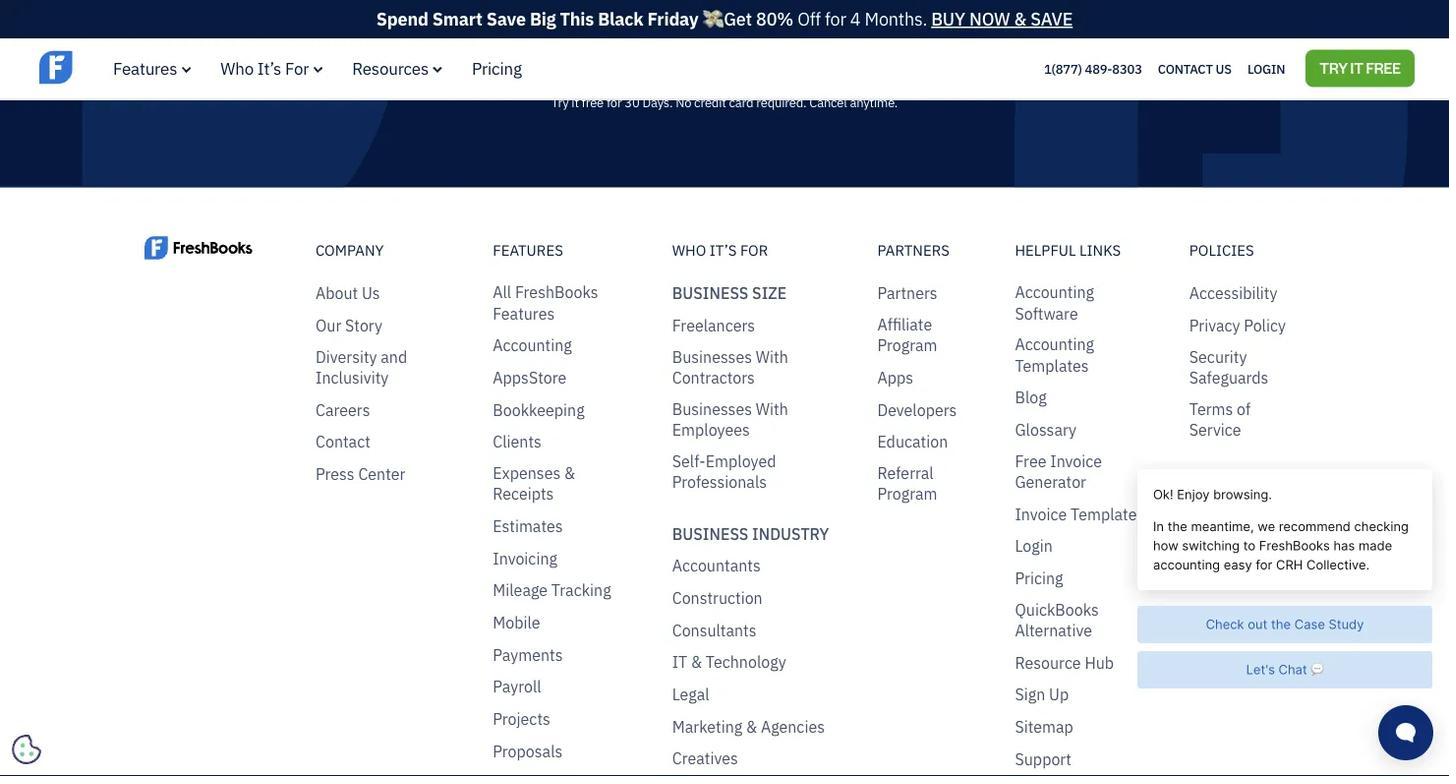 Task type: locate. For each thing, give the bounding box(es) containing it.
us right 8303
[[1216, 60, 1232, 77]]

clients
[[493, 431, 542, 452]]

0 vertical spatial businesses
[[673, 346, 752, 367]]

& left agencies on the bottom of the page
[[747, 716, 758, 737]]

0 horizontal spatial login
[[1016, 536, 1053, 556]]

0 horizontal spatial contact
[[316, 431, 371, 452]]

0 horizontal spatial it
[[572, 93, 579, 110]]

try it free
[[669, 47, 781, 72]]

consultants
[[673, 620, 757, 640]]

0 horizontal spatial who it's for link
[[221, 58, 323, 79]]

1 vertical spatial pricing link
[[1016, 568, 1064, 589]]

0 vertical spatial freshbooks logo image
[[39, 49, 192, 86]]

1 horizontal spatial contact
[[1158, 60, 1214, 77]]

pricing
[[472, 58, 522, 79], [1016, 568, 1064, 588]]

templates
[[1016, 355, 1090, 376]]

contact down careers link on the bottom left of page
[[316, 431, 371, 452]]

1 horizontal spatial free
[[1367, 58, 1402, 77]]

payroll link
[[493, 676, 542, 697]]

0 horizontal spatial for
[[285, 58, 309, 79]]

0 horizontal spatial who
[[221, 58, 254, 79]]

freshbooks logo image
[[39, 49, 192, 86], [145, 235, 253, 261]]

1 vertical spatial who it's for
[[673, 241, 769, 260]]

2 vertical spatial features
[[493, 303, 555, 324]]

free inside "free invoice generator"
[[1016, 450, 1047, 471]]

1 partners from the top
[[878, 241, 950, 260]]

cookie consent banner dialog
[[15, 534, 310, 761]]

& for marketing & agencies
[[747, 716, 758, 737]]

0 vertical spatial login
[[1248, 60, 1286, 77]]

construction
[[673, 587, 763, 608]]

1 vertical spatial pricing
[[1016, 568, 1064, 588]]

features inside all freshbooks features
[[493, 303, 555, 324]]

proposals link
[[493, 741, 563, 762]]

try
[[1320, 58, 1348, 77], [552, 93, 569, 110]]

for up size
[[741, 241, 769, 260]]

0 vertical spatial it
[[1351, 58, 1364, 77]]

accounting link
[[493, 335, 572, 356]]

support link
[[1016, 748, 1072, 769]]

contact us link
[[1158, 56, 1232, 81]]

required.
[[757, 93, 807, 110]]

1 vertical spatial businesses
[[673, 398, 752, 419]]

invoice inside "free invoice generator"
[[1051, 450, 1103, 471]]

size
[[753, 283, 787, 304]]

industry
[[753, 523, 830, 544]]

0 vertical spatial features
[[113, 58, 177, 79]]

legal
[[673, 684, 710, 704]]

now
[[970, 7, 1011, 30]]

0 vertical spatial login link
[[1248, 56, 1286, 81]]

for left 4
[[825, 7, 847, 30]]

save
[[487, 7, 526, 30]]

1 vertical spatial features link
[[493, 241, 633, 260]]

accountants
[[673, 555, 761, 576]]

1 vertical spatial business
[[673, 523, 749, 544]]

it
[[1351, 58, 1364, 77], [572, 93, 579, 110]]

careers
[[316, 399, 370, 420]]

invoicing link
[[493, 548, 558, 569]]

1 horizontal spatial login
[[1248, 60, 1286, 77]]

login link down "invoice template" link
[[1016, 536, 1053, 557]]

projects
[[493, 708, 551, 729]]

1 vertical spatial program
[[878, 484, 938, 504]]

1 vertical spatial us
[[362, 283, 380, 304]]

with inside the businesses with employees
[[756, 398, 789, 419]]

1 horizontal spatial it
[[1351, 58, 1364, 77]]

with down size
[[756, 346, 789, 367]]

0 vertical spatial pricing link
[[472, 58, 522, 79]]

& for it & technology
[[691, 652, 702, 672]]

0 horizontal spatial pricing link
[[472, 58, 522, 79]]

projects link
[[493, 708, 551, 729]]

0 vertical spatial us
[[1216, 60, 1232, 77]]

businesses inside the businesses with employees
[[673, 398, 752, 419]]

us
[[1216, 60, 1232, 77], [362, 283, 380, 304]]

try it free link
[[559, 34, 891, 87]]

0 horizontal spatial free
[[1016, 450, 1047, 471]]

for left '30'
[[607, 93, 622, 110]]

0 vertical spatial business
[[673, 283, 749, 304]]

program inside referral program link
[[878, 484, 938, 504]]

1 horizontal spatial login link
[[1248, 56, 1286, 81]]

for
[[285, 58, 309, 79], [741, 241, 769, 260]]

get
[[724, 7, 752, 30]]

30
[[625, 93, 640, 110]]

1 horizontal spatial for
[[825, 7, 847, 30]]

expenses & receipts link
[[493, 463, 633, 504]]

try it free for 30 days. no credit card required. cancel anytime.
[[552, 93, 898, 110]]

press
[[316, 464, 355, 484]]

software
[[1016, 303, 1079, 324]]

freshbooks
[[515, 282, 598, 303]]

business for business size
[[673, 283, 749, 304]]

it right try
[[711, 47, 729, 72]]

resources
[[352, 58, 429, 79]]

invoice down generator
[[1016, 503, 1067, 524]]

login
[[1248, 60, 1286, 77], [1016, 536, 1053, 556]]

dialog
[[0, 0, 1450, 776]]

1 vertical spatial with
[[756, 398, 789, 419]]

pricing link
[[472, 58, 522, 79], [1016, 568, 1064, 589]]

free
[[733, 47, 781, 72]]

0 horizontal spatial features link
[[113, 58, 191, 79]]

invoice up generator
[[1051, 450, 1103, 471]]

for left resources
[[285, 58, 309, 79]]

pricing up quickbooks
[[1016, 568, 1064, 588]]

2 program from the top
[[878, 484, 938, 504]]

generator
[[1016, 471, 1087, 492]]

1 program from the top
[[878, 335, 938, 356]]

1 business from the top
[[673, 283, 749, 304]]

& up legal at the left bottom of page
[[691, 652, 702, 672]]

1 horizontal spatial for
[[741, 241, 769, 260]]

& inside it & technology link
[[691, 652, 702, 672]]

1 vertical spatial free
[[1016, 450, 1047, 471]]

0 horizontal spatial it's
[[258, 58, 282, 79]]

1 horizontal spatial try
[[1320, 58, 1348, 77]]

1 vertical spatial it
[[673, 652, 688, 672]]

0 vertical spatial try
[[1320, 58, 1348, 77]]

businesses inside the businesses with contractors
[[673, 346, 752, 367]]

businesses with contractors
[[673, 346, 789, 388]]

& right expenses
[[565, 463, 576, 483]]

4
[[851, 7, 861, 30]]

0 vertical spatial contact
[[1158, 60, 1214, 77]]

1(877)
[[1045, 60, 1083, 77]]

marketing
[[673, 716, 743, 737]]

contact right 8303
[[1158, 60, 1214, 77]]

us for about us
[[362, 283, 380, 304]]

login link right the contact us link
[[1248, 56, 1286, 81]]

2 partners link from the top
[[878, 283, 938, 304]]

0 vertical spatial partners link
[[878, 241, 976, 260]]

0 horizontal spatial pricing
[[472, 58, 522, 79]]

affiliate
[[878, 314, 933, 335]]

who it's for
[[221, 58, 309, 79], [673, 241, 769, 260]]

glossary
[[1016, 419, 1077, 440]]

diversity
[[316, 346, 377, 367]]

businesses for contractors
[[673, 346, 752, 367]]

helpful links link
[[1016, 241, 1151, 260]]

0 horizontal spatial who it's for
[[221, 58, 309, 79]]

it inside try it free link
[[711, 47, 729, 72]]

business up the freelancers on the top of the page
[[673, 283, 749, 304]]

accounting up "software"
[[1016, 282, 1095, 303]]

invoice
[[1051, 450, 1103, 471], [1016, 503, 1067, 524]]

features for 'features' link to the right
[[493, 241, 563, 260]]

accounting for software
[[1016, 282, 1095, 303]]

accounting up templates
[[1016, 334, 1095, 355]]

1 vertical spatial partners
[[878, 283, 938, 304]]

with for businesses with employees
[[756, 398, 789, 419]]

& inside marketing & agencies link
[[747, 716, 758, 737]]

safeguards
[[1190, 367, 1269, 388]]

free invoice generator link
[[1016, 450, 1151, 492]]

quickbooks alternative link
[[1016, 599, 1151, 641]]

it's
[[258, 58, 282, 79], [710, 241, 737, 260]]

0 vertical spatial invoice
[[1051, 450, 1103, 471]]

1 vertical spatial who it's for link
[[673, 241, 838, 260]]

cookie preferences image
[[12, 735, 41, 764]]

pricing link up quickbooks
[[1016, 568, 1064, 589]]

0 vertical spatial for
[[285, 58, 309, 79]]

1 partners link from the top
[[878, 241, 976, 260]]

features link
[[113, 58, 191, 79], [493, 241, 633, 260]]

education link
[[878, 431, 948, 452]]

company
[[316, 241, 384, 260]]

1 vertical spatial try
[[552, 93, 569, 110]]

0 vertical spatial features link
[[113, 58, 191, 79]]

contact for contact
[[316, 431, 371, 452]]

payments
[[493, 644, 563, 665]]

it
[[711, 47, 729, 72], [673, 652, 688, 672]]

program down affiliate
[[878, 335, 938, 356]]

policies link
[[1190, 241, 1305, 260]]

this
[[560, 7, 594, 30]]

1 vertical spatial it's
[[710, 241, 737, 260]]

0 horizontal spatial us
[[362, 283, 380, 304]]

sitemap link
[[1016, 716, 1074, 737]]

appsstore
[[493, 367, 567, 388]]

1 horizontal spatial it
[[711, 47, 729, 72]]

login down "invoice template" link
[[1016, 536, 1053, 556]]

us up story
[[362, 283, 380, 304]]

1 vertical spatial who
[[673, 241, 707, 260]]

1 horizontal spatial features link
[[493, 241, 633, 260]]

our story link
[[316, 315, 383, 336]]

2 with from the top
[[756, 398, 789, 419]]

0 vertical spatial partners
[[878, 241, 950, 260]]

press center link
[[316, 464, 406, 484]]

1 vertical spatial contact
[[316, 431, 371, 452]]

business
[[673, 283, 749, 304], [673, 523, 749, 544]]

1 vertical spatial partners link
[[878, 283, 938, 304]]

2 business from the top
[[673, 523, 749, 544]]

try for try it free
[[1320, 58, 1348, 77]]

0 horizontal spatial try
[[552, 93, 569, 110]]

program down the referral
[[878, 484, 938, 504]]

1 horizontal spatial pricing link
[[1016, 568, 1064, 589]]

program inside affiliate program link
[[878, 335, 938, 356]]

0 vertical spatial for
[[825, 7, 847, 30]]

it up legal at the left bottom of page
[[673, 652, 688, 672]]

links
[[1080, 241, 1122, 260]]

partners link
[[878, 241, 976, 260], [878, 283, 938, 304]]

businesses up employees
[[673, 398, 752, 419]]

with inside the businesses with contractors
[[756, 346, 789, 367]]

pricing link down "save"
[[472, 58, 522, 79]]

1 with from the top
[[756, 346, 789, 367]]

marketing & agencies
[[673, 716, 825, 737]]

diversity and inclusivity link
[[316, 346, 454, 388]]

1 vertical spatial features
[[493, 241, 563, 260]]

pricing down "save"
[[472, 58, 522, 79]]

1 vertical spatial login
[[1016, 536, 1053, 556]]

resource hub
[[1016, 652, 1115, 673]]

& inside expenses & receipts
[[565, 463, 576, 483]]

0 horizontal spatial it
[[673, 652, 688, 672]]

business size link
[[673, 283, 787, 304]]

1 vertical spatial for
[[607, 93, 622, 110]]

expenses & receipts
[[493, 463, 576, 504]]

hub
[[1085, 652, 1115, 673]]

login right the contact us link
[[1248, 60, 1286, 77]]

business size
[[673, 283, 787, 304]]

with down businesses with contractors link
[[756, 398, 789, 419]]

with for businesses with contractors
[[756, 346, 789, 367]]

1 horizontal spatial us
[[1216, 60, 1232, 77]]

1 businesses from the top
[[673, 346, 752, 367]]

0 vertical spatial it
[[711, 47, 729, 72]]

try for try it free for 30 days. no credit card required. cancel anytime.
[[552, 93, 569, 110]]

0 vertical spatial program
[[878, 335, 938, 356]]

1 vertical spatial freshbooks logo image
[[145, 235, 253, 261]]

tracking
[[552, 580, 611, 601]]

1 vertical spatial it
[[572, 93, 579, 110]]

0 vertical spatial pricing
[[472, 58, 522, 79]]

489-
[[1085, 60, 1113, 77]]

1 horizontal spatial it's
[[710, 241, 737, 260]]

0 vertical spatial it's
[[258, 58, 282, 79]]

& right now
[[1015, 7, 1027, 30]]

businesses up contractors
[[673, 346, 752, 367]]

mobile link
[[493, 612, 541, 633]]

developers
[[878, 399, 957, 420]]

business up "accountants"
[[673, 523, 749, 544]]

about us link
[[316, 283, 380, 304]]

0 vertical spatial who it's for link
[[221, 58, 323, 79]]

program for affiliate
[[878, 335, 938, 356]]

&
[[1015, 7, 1027, 30], [565, 463, 576, 483], [691, 652, 702, 672], [747, 716, 758, 737]]

2 businesses from the top
[[673, 398, 752, 419]]

0 vertical spatial free
[[1367, 58, 1402, 77]]

policy
[[1245, 315, 1287, 336]]

1 vertical spatial for
[[741, 241, 769, 260]]

it for free
[[572, 93, 579, 110]]

sign up
[[1016, 684, 1069, 705]]

free
[[1367, 58, 1402, 77], [1016, 450, 1047, 471]]

2 partners from the top
[[878, 283, 938, 304]]

1 horizontal spatial who it's for link
[[673, 241, 838, 260]]

0 vertical spatial with
[[756, 346, 789, 367]]

0 horizontal spatial login link
[[1016, 536, 1053, 557]]



Task type: describe. For each thing, give the bounding box(es) containing it.
about
[[316, 283, 358, 304]]

mileage tracking
[[493, 580, 611, 601]]

of
[[1237, 398, 1251, 419]]

0 horizontal spatial for
[[607, 93, 622, 110]]

it & technology link
[[673, 652, 787, 673]]

free invoice generator
[[1016, 450, 1103, 492]]

1 vertical spatial invoice
[[1016, 503, 1067, 524]]

features for 'features' link to the top
[[113, 58, 177, 79]]

1 horizontal spatial who
[[673, 241, 707, 260]]

accounting up the appsstore
[[493, 335, 572, 356]]

business industry link
[[673, 523, 830, 544]]

helpful
[[1016, 241, 1077, 260]]

contractors
[[673, 367, 755, 388]]

self-
[[673, 450, 706, 471]]

expenses
[[493, 463, 561, 483]]

template
[[1071, 503, 1137, 524]]

black
[[598, 7, 644, 30]]

contact link
[[316, 431, 371, 452]]

accessibility link
[[1190, 283, 1278, 304]]

sign up link
[[1016, 684, 1069, 705]]

businesses with employees
[[673, 398, 789, 440]]

1 vertical spatial login link
[[1016, 536, 1053, 557]]

apps
[[878, 367, 914, 388]]

payroll
[[493, 676, 542, 697]]

0 vertical spatial who
[[221, 58, 254, 79]]

about us
[[316, 283, 380, 304]]

it & technology
[[673, 652, 787, 672]]

💸
[[703, 7, 720, 30]]

business for business industry
[[673, 523, 749, 544]]

all freshbooks features
[[493, 282, 598, 324]]

1 horizontal spatial pricing
[[1016, 568, 1064, 588]]

apps link
[[878, 367, 914, 388]]

it for free
[[1351, 58, 1364, 77]]

freelancers
[[673, 315, 756, 336]]

bookkeeping link
[[493, 399, 585, 420]]

legal link
[[673, 684, 710, 705]]

resource
[[1016, 652, 1082, 673]]

receipts
[[493, 484, 554, 504]]

1 horizontal spatial who it's for
[[673, 241, 769, 260]]

buy now & save link
[[932, 7, 1073, 30]]

our story
[[316, 315, 383, 336]]

sitemap
[[1016, 716, 1074, 737]]

try it free
[[1320, 58, 1402, 77]]

accountants link
[[673, 555, 761, 576]]

accounting for templates
[[1016, 334, 1095, 355]]

referral program link
[[878, 463, 976, 504]]

creatives
[[673, 748, 738, 769]]

contact for contact us
[[1158, 60, 1214, 77]]

8303
[[1113, 60, 1143, 77]]

resources link
[[352, 58, 443, 79]]

smart
[[433, 7, 483, 30]]

sign
[[1016, 684, 1046, 705]]

businesses with employees link
[[673, 398, 838, 440]]

agencies
[[761, 716, 825, 737]]

accounting templates
[[1016, 334, 1095, 376]]

freelancers link
[[673, 315, 756, 336]]

payments link
[[493, 644, 563, 665]]

contact us
[[1158, 60, 1232, 77]]

and
[[381, 346, 407, 367]]

program for referral
[[878, 484, 938, 504]]

big
[[530, 7, 556, 30]]

& for expenses & receipts
[[565, 463, 576, 483]]

careers link
[[316, 399, 370, 420]]

spend
[[377, 7, 429, 30]]

professionals
[[673, 471, 767, 492]]

businesses for employees
[[673, 398, 752, 419]]

inclusivity
[[316, 367, 389, 388]]

creatives link
[[673, 748, 738, 769]]

terms of service
[[1190, 398, 1251, 440]]

0 vertical spatial who it's for
[[221, 58, 309, 79]]

resource hub link
[[1016, 652, 1115, 673]]

accounting software
[[1016, 282, 1095, 324]]

terms
[[1190, 398, 1234, 419]]

friday
[[648, 7, 699, 30]]

quickbooks
[[1016, 599, 1099, 620]]

80%
[[756, 7, 794, 30]]

security safeguards link
[[1190, 346, 1305, 388]]

service
[[1190, 419, 1242, 440]]

us for contact us
[[1216, 60, 1232, 77]]

terms of service link
[[1190, 398, 1305, 440]]

days.
[[643, 93, 673, 110]]

technology
[[706, 652, 787, 672]]

invoice template
[[1016, 503, 1137, 524]]

our
[[316, 315, 342, 336]]

it inside it & technology link
[[673, 652, 688, 672]]

company link
[[316, 241, 454, 260]]

quickbooks alternative
[[1016, 599, 1099, 641]]

estimates
[[493, 516, 563, 536]]

security safeguards
[[1190, 346, 1269, 388]]

try it free link
[[1306, 50, 1415, 87]]

months.
[[865, 7, 928, 30]]

employees
[[673, 419, 750, 440]]

spend smart save big this black friday 💸 get 80% off for 4 months. buy now & save
[[377, 7, 1073, 30]]

save
[[1031, 7, 1073, 30]]



Task type: vqa. For each thing, say whether or not it's contained in the screenshot.
Freelancers link
yes



